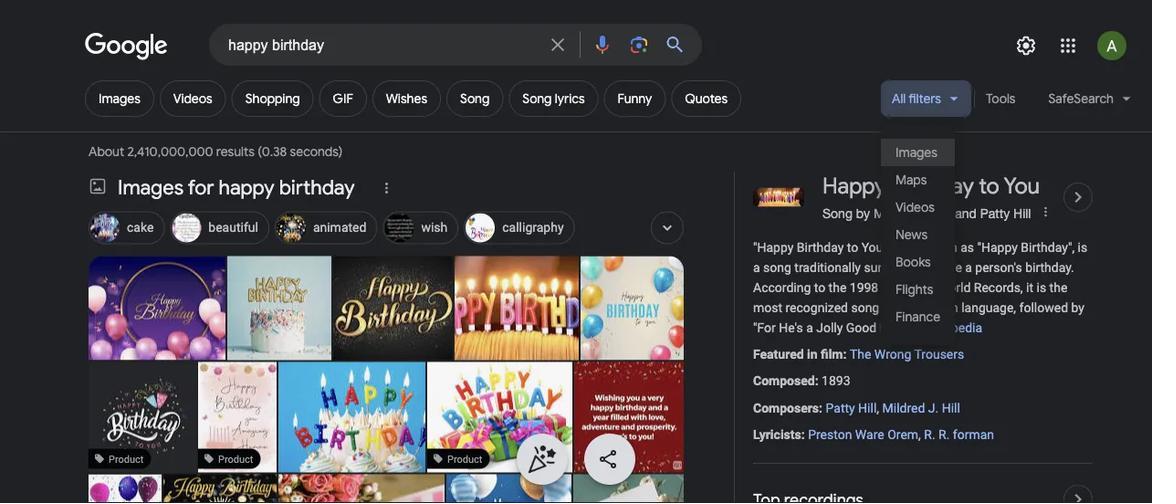 Task type: vqa. For each thing, say whether or not it's contained in the screenshot.
Preston
yes



Task type: locate. For each thing, give the bounding box(es) containing it.
1 vertical spatial images
[[896, 144, 938, 161]]

videos link
[[160, 80, 226, 117], [881, 194, 955, 221]]

0 horizontal spatial song
[[764, 260, 792, 275]]

the up fellow".
[[896, 300, 914, 315]]

0 horizontal spatial "happy
[[753, 240, 794, 255]]

search by image image
[[628, 34, 650, 56]]

r. left forman
[[939, 427, 950, 442]]

to down also
[[895, 260, 907, 275]]

all filters
[[892, 90, 942, 107]]

, down 'mildred j. hill' link
[[919, 427, 921, 442]]

1 vertical spatial by
[[1072, 300, 1085, 315]]

0 horizontal spatial videos
[[173, 90, 213, 107]]

1 horizontal spatial by
[[1072, 300, 1085, 315]]

happy birthday to you
[[823, 172, 1040, 200]]

0 vertical spatial videos
[[173, 90, 213, 107]]

birthday
[[891, 172, 974, 200], [797, 240, 844, 255]]

the wrong trousers link
[[850, 347, 965, 362]]

is
[[1078, 240, 1088, 255], [1037, 280, 1047, 295]]

1 horizontal spatial a
[[807, 321, 814, 336]]

books
[[896, 254, 931, 270]]

"happy birthday to you", also known as "happy birthday", is a song traditionally sung to celebrate a person's birthday. according to the 1998 guinness world records, it is the most recognized song in the english language, followed by "for he's a jolly good fellow".
[[753, 240, 1088, 336]]

song right wishes
[[460, 90, 490, 107]]

1 horizontal spatial song
[[852, 300, 880, 315]]

: up the preston
[[819, 400, 823, 415]]

mildred j. hill link
[[883, 400, 961, 415]]

what to write in a birthday card - unique happy birthday wishes image
[[227, 256, 332, 360]]

animated button
[[275, 209, 378, 249]]

lyricists : preston ware orem , r. r.  forman
[[753, 427, 995, 442]]

hill left more options element
[[1014, 206, 1032, 221]]

0 horizontal spatial is
[[1037, 280, 1047, 295]]

flights
[[896, 281, 934, 298]]

about
[[89, 144, 124, 160]]

1 vertical spatial videos link
[[881, 194, 955, 221]]

r. r.  forman link
[[925, 427, 995, 442]]

j. up r. r.  forman "link"
[[929, 400, 939, 415]]

happy birthday to you - wikipedia image
[[378, 256, 659, 360]]

3 product button from the left
[[413, 362, 590, 473]]

images for videos
[[99, 90, 141, 107]]

song lyrics
[[523, 90, 585, 107]]

happy birthday images - free download on freepik image down cake
[[89, 256, 245, 360]]

2 "happy from the left
[[978, 240, 1018, 255]]

song left lyrics
[[523, 90, 552, 107]]

2 horizontal spatial a
[[966, 260, 973, 275]]

funny
[[618, 90, 652, 107]]

preston ware orem link
[[808, 427, 919, 442]]

free and customizable birthday templates image
[[581, 256, 685, 360]]

finance
[[896, 309, 941, 325]]

0 horizontal spatial song
[[460, 90, 490, 107]]

language,
[[962, 300, 1017, 315]]

is right it
[[1037, 280, 1047, 295]]

0 horizontal spatial r.
[[925, 427, 936, 442]]

0 vertical spatial mildred
[[874, 206, 917, 221]]

(0.38
[[258, 144, 287, 160]]

song link
[[447, 80, 503, 117]]

images link
[[85, 80, 154, 117], [881, 139, 955, 166]]

composed
[[753, 374, 815, 389]]

featured
[[753, 347, 804, 362]]

images up maps link
[[896, 144, 938, 161]]

: for patty
[[819, 400, 823, 415]]

a up according
[[753, 260, 760, 275]]

0 vertical spatial birthday
[[891, 172, 974, 200]]

in
[[883, 300, 893, 315], [807, 347, 818, 362]]

130 special happy birthday wishes & messages image
[[574, 362, 685, 473]]

happy birthday to you: december 2019 - christmas birthday gift (001) image
[[88, 362, 198, 473]]

is right birthday",
[[1078, 240, 1088, 255]]

,
[[877, 400, 880, 415], [919, 427, 921, 442]]

: for 1893
[[815, 374, 819, 389]]

1 vertical spatial birthday
[[797, 240, 844, 255]]

mildred up orem
[[883, 400, 925, 415]]

: left 1893
[[815, 374, 819, 389]]

menu
[[881, 124, 955, 345]]

the
[[829, 280, 847, 295], [1050, 280, 1068, 295], [896, 300, 914, 315]]

0 horizontal spatial ,
[[877, 400, 880, 415]]

r.
[[925, 427, 936, 442], [939, 427, 950, 442]]

forman
[[953, 427, 995, 442]]

song down 1998
[[852, 300, 880, 315]]

song
[[460, 90, 490, 107], [523, 90, 552, 107], [823, 206, 853, 221]]

happy birthday images - free download on freepik image
[[89, 256, 245, 360], [316, 256, 472, 360], [447, 474, 572, 503]]

2 product button from the left
[[198, 362, 277, 473]]

the down the "traditionally"
[[829, 280, 847, 295]]

according
[[753, 280, 811, 295]]

1 vertical spatial images link
[[881, 139, 955, 166]]

r. right orem
[[925, 427, 936, 442]]

0 horizontal spatial images link
[[85, 80, 154, 117]]

1 vertical spatial videos
[[896, 199, 935, 216]]

0 vertical spatial in
[[883, 300, 893, 315]]

2 product from the left
[[218, 453, 253, 465]]

1 horizontal spatial images link
[[881, 139, 955, 166]]

0 horizontal spatial by
[[856, 206, 870, 221]]

0 vertical spatial is
[[1078, 240, 1088, 255]]

1 horizontal spatial song
[[523, 90, 552, 107]]

1893
[[822, 374, 851, 389]]

images for happy birthday link
[[89, 175, 366, 203]]

product
[[109, 453, 144, 465], [218, 453, 253, 465], [448, 453, 483, 465]]

0 horizontal spatial a
[[753, 260, 760, 275]]

0 vertical spatial images link
[[85, 80, 154, 117]]

"happy up according
[[753, 240, 794, 255]]

20+ free happy birthday gifs & celebration stickers - pixabay image
[[89, 474, 162, 503]]

known
[[920, 240, 958, 255]]

product button
[[88, 362, 198, 473], [198, 362, 277, 473], [413, 362, 590, 473]]

hill left and
[[934, 206, 952, 221]]

2 horizontal spatial product
[[448, 453, 483, 465]]

images link down 'google' image
[[85, 80, 154, 117]]

videos up news link
[[896, 199, 935, 216]]

1 horizontal spatial product
[[218, 453, 253, 465]]

wrong
[[875, 347, 912, 362]]

1 "happy from the left
[[753, 240, 794, 255]]

records,
[[974, 280, 1023, 295]]

news
[[896, 226, 928, 243]]

1 product from the left
[[109, 453, 144, 465]]

by right followed
[[1072, 300, 1085, 315]]

1 horizontal spatial videos link
[[881, 194, 955, 221]]

images link up maps
[[881, 139, 955, 166]]

patty right and
[[981, 206, 1010, 221]]

0 horizontal spatial birthday
[[797, 240, 844, 255]]

1998
[[850, 280, 879, 295]]

add gif element
[[333, 90, 353, 107]]

happy birthday images - free download on freepik image down happy birthday! gift card! image at the bottom of page
[[447, 474, 572, 503]]

images
[[99, 90, 141, 107], [896, 144, 938, 161], [118, 175, 184, 200]]

1 horizontal spatial videos
[[896, 199, 935, 216]]

3 product from the left
[[448, 453, 483, 465]]

search by voice image
[[592, 34, 614, 56]]

0 vertical spatial song
[[764, 260, 792, 275]]

birthday inside "happy birthday to you", also known as "happy birthday", is a song traditionally sung to celebrate a person's birthday. according to the 1998 guinness world records, it is the most recognized song in the english language, followed by "for he's a jolly good fellow".
[[797, 240, 844, 255]]

birthday inside happy birthday to you heading
[[891, 172, 974, 200]]

to
[[979, 172, 1000, 200], [847, 240, 859, 255], [895, 260, 907, 275], [814, 280, 826, 295]]

to left you
[[979, 172, 1000, 200]]

j.
[[920, 206, 931, 221], [929, 400, 939, 415]]

composers : patty hill , mildred j. hill
[[753, 400, 961, 415]]

hill up ware
[[859, 400, 877, 415]]

happy
[[823, 172, 886, 200]]

videos up '2,410,000,000'
[[173, 90, 213, 107]]

the down birthday.
[[1050, 280, 1068, 295]]

1 horizontal spatial birthday
[[891, 172, 974, 200]]

you
[[1004, 172, 1040, 200]]

"happy up person's
[[978, 240, 1018, 255]]

happy
[[219, 175, 275, 200]]

1 vertical spatial is
[[1037, 280, 1047, 295]]

add funny element
[[618, 90, 652, 107]]

1 horizontal spatial r.
[[939, 427, 950, 442]]

0 horizontal spatial in
[[807, 347, 818, 362]]

preston
[[808, 427, 852, 442]]

0 horizontal spatial product
[[109, 453, 144, 465]]

0 vertical spatial by
[[856, 206, 870, 221]]

1 horizontal spatial ,
[[919, 427, 921, 442]]

add shopping element
[[245, 90, 300, 107]]

happy birthday you amazing human | birthday cards & quotes 🎂🎁🎉 | send  real postcards online image
[[198, 362, 277, 473]]

a down as
[[966, 260, 973, 275]]

patty down 1893
[[826, 400, 855, 415]]

wikipedia
[[928, 321, 983, 336]]

finance link
[[881, 303, 955, 331]]

google image
[[85, 33, 169, 60]]

quotes link
[[672, 80, 742, 117]]

1 horizontal spatial "happy
[[978, 240, 1018, 255]]

2 horizontal spatial song
[[823, 206, 853, 221]]

1 vertical spatial patty
[[826, 400, 855, 415]]

books link
[[881, 248, 955, 276]]

images down '2,410,000,000'
[[118, 175, 184, 200]]

Search search field
[[228, 35, 536, 58]]

song by mildred j. hill and patty hill
[[823, 206, 1032, 221]]

1 horizontal spatial in
[[883, 300, 893, 315]]

0 vertical spatial images
[[99, 90, 141, 107]]

1 horizontal spatial patty
[[981, 206, 1010, 221]]

, up lyricists : preston ware orem , r. r.  forman
[[877, 400, 880, 415]]

: left the preston
[[802, 427, 805, 442]]

None search field
[[0, 23, 702, 66]]

add wishes element
[[386, 90, 427, 107]]

0 vertical spatial videos link
[[160, 80, 226, 117]]

: left the
[[843, 347, 847, 362]]

j. up news
[[920, 206, 931, 221]]

calligraphy
[[503, 220, 564, 235]]

0 horizontal spatial patty
[[826, 400, 855, 415]]

filters
[[909, 90, 942, 107]]

1 r. from the left
[[925, 427, 936, 442]]

song for add song element
[[460, 90, 490, 107]]

in left film
[[807, 347, 818, 362]]

song up according
[[764, 260, 792, 275]]

images down 'google' image
[[99, 90, 141, 107]]

guinness
[[882, 280, 935, 295]]

1 horizontal spatial is
[[1078, 240, 1088, 255]]

birthday
[[279, 175, 355, 200]]

shopping
[[245, 90, 300, 107]]

happy birthday to you heading
[[823, 172, 1040, 201]]

a right he's
[[807, 321, 814, 336]]

song down happy on the top
[[823, 206, 853, 221]]

by down happy on the top
[[856, 206, 870, 221]]

1 product button from the left
[[88, 362, 198, 473]]

song
[[764, 260, 792, 275], [852, 300, 880, 315]]

patty hill link
[[826, 400, 877, 415]]

mildred up news
[[874, 206, 917, 221]]

history of the happy birthday song | pump it up image
[[279, 362, 445, 473]]

celebrate
[[910, 260, 962, 275]]

in up fellow".
[[883, 300, 893, 315]]



Task type: describe. For each thing, give the bounding box(es) containing it.
animated
[[313, 220, 367, 235]]

most
[[753, 300, 783, 315]]

safesearch
[[1049, 90, 1114, 107]]

0 vertical spatial j.
[[920, 206, 931, 221]]

song lyrics link
[[509, 80, 599, 117]]

sung
[[864, 260, 892, 275]]

it
[[1027, 280, 1034, 295]]

birthday",
[[1021, 240, 1075, 255]]

the
[[850, 347, 872, 362]]

belated happy birthday wishes | petal talk image
[[279, 474, 494, 503]]

more options image
[[1039, 205, 1053, 219]]

1 vertical spatial j.
[[929, 400, 939, 415]]

images for happy birthday
[[118, 175, 355, 200]]

2,410,000,000
[[127, 144, 213, 160]]

1 vertical spatial ,
[[919, 427, 921, 442]]

beautiful button
[[170, 209, 269, 249]]

0 vertical spatial patty
[[981, 206, 1010, 221]]

as
[[961, 240, 975, 255]]

wishes
[[386, 90, 427, 107]]

about 2,410,000,000 results (0.38 seconds)
[[89, 144, 346, 160]]

2 r. from the left
[[939, 427, 950, 442]]

by inside "happy birthday to you", also known as "happy birthday", is a song traditionally sung to celebrate a person's birthday. according to the 1998 guinness world records, it is the most recognized song in the english language, followed by "for he's a jolly good fellow".
[[1072, 300, 1085, 315]]

composers
[[753, 400, 819, 415]]

1 vertical spatial mildred
[[883, 400, 925, 415]]

to inside heading
[[979, 172, 1000, 200]]

featured in film : the wrong trousers
[[753, 347, 965, 362]]

happy birthday! gift card! image
[[413, 362, 590, 473]]

images link for maps
[[881, 139, 955, 166]]

all filters button
[[881, 80, 972, 124]]

also
[[893, 240, 917, 255]]

0 vertical spatial ,
[[877, 400, 880, 415]]

safesearch button
[[1038, 80, 1143, 124]]

add quotes element
[[685, 90, 728, 107]]

product for second product button from the right
[[218, 453, 253, 465]]

birthday for "happy
[[797, 240, 844, 255]]

2 horizontal spatial the
[[1050, 280, 1068, 295]]

wish
[[421, 220, 448, 235]]

english
[[917, 300, 959, 315]]

jolly
[[817, 321, 843, 336]]

film
[[821, 347, 843, 362]]

followed
[[1020, 300, 1069, 315]]

happy birthday images - free download on freepik image down wish button
[[316, 256, 472, 360]]

product for third product button from the right
[[109, 453, 144, 465]]

to up recognized
[[814, 280, 826, 295]]

news link
[[881, 221, 955, 248]]

cake
[[127, 220, 154, 235]]

gif link
[[319, 80, 367, 117]]

gif
[[333, 90, 353, 107]]

world
[[938, 280, 971, 295]]

all
[[892, 90, 906, 107]]

trousers
[[915, 347, 965, 362]]

fellow".
[[880, 321, 924, 336]]

1 horizontal spatial the
[[896, 300, 914, 315]]

good
[[846, 321, 877, 336]]

composed : 1893
[[753, 374, 851, 389]]

2 vertical spatial images
[[118, 175, 184, 200]]

calligraphy button
[[464, 209, 575, 249]]

traditionally
[[795, 260, 861, 275]]

0 horizontal spatial videos link
[[160, 80, 226, 117]]

birthday for happy
[[891, 172, 974, 200]]

birthday.
[[1026, 260, 1075, 275]]

1 vertical spatial in
[[807, 347, 818, 362]]

0 horizontal spatial the
[[829, 280, 847, 295]]

wish button
[[383, 209, 459, 249]]

images for happy birthday heading
[[118, 175, 355, 200]]

and
[[956, 206, 977, 221]]

orem
[[888, 427, 919, 442]]

tools button
[[978, 80, 1024, 117]]

maps link
[[881, 166, 955, 194]]

more options element
[[1037, 203, 1055, 221]]

song for song by mildred j. hill and patty hill
[[823, 206, 853, 221]]

quotes
[[685, 90, 728, 107]]

wishes link
[[372, 80, 441, 117]]

"for
[[753, 321, 776, 336]]

add song element
[[460, 90, 490, 107]]

shopping link
[[232, 80, 314, 117]]

to left 'you",' on the right of page
[[847, 240, 859, 255]]

1 vertical spatial song
[[852, 300, 880, 315]]

add song lyrics element
[[523, 90, 585, 107]]

in inside "happy birthday to you", also known as "happy birthday", is a song traditionally sung to celebrate a person's birthday. according to the 1998 guinness world records, it is the most recognized song in the english language, followed by "for he's a jolly good fellow".
[[883, 300, 893, 315]]

funny link
[[604, 80, 666, 117]]

song for song lyrics
[[523, 90, 552, 107]]

lyricists
[[753, 427, 802, 442]]

recognized
[[786, 300, 848, 315]]

hill up r. r.  forman "link"
[[942, 400, 961, 415]]

images for maps
[[896, 144, 938, 161]]

tools
[[986, 90, 1016, 107]]

happy birthday to you link
[[823, 172, 1057, 201]]

you",
[[862, 240, 890, 255]]

he's
[[779, 321, 803, 336]]

flights link
[[881, 276, 955, 303]]

seconds)
[[290, 144, 343, 160]]

beautiful
[[209, 220, 258, 235]]

: for preston
[[802, 427, 805, 442]]

lyrics
[[555, 90, 585, 107]]

product for 1st product button from right
[[448, 453, 483, 465]]

wikipedia link
[[928, 321, 983, 336]]

results
[[216, 144, 255, 160]]

menu containing images
[[881, 124, 955, 345]]

images link for videos
[[85, 80, 154, 117]]

maps
[[896, 172, 927, 188]]

ware
[[856, 427, 885, 442]]

person's
[[976, 260, 1023, 275]]

for
[[188, 175, 214, 200]]



